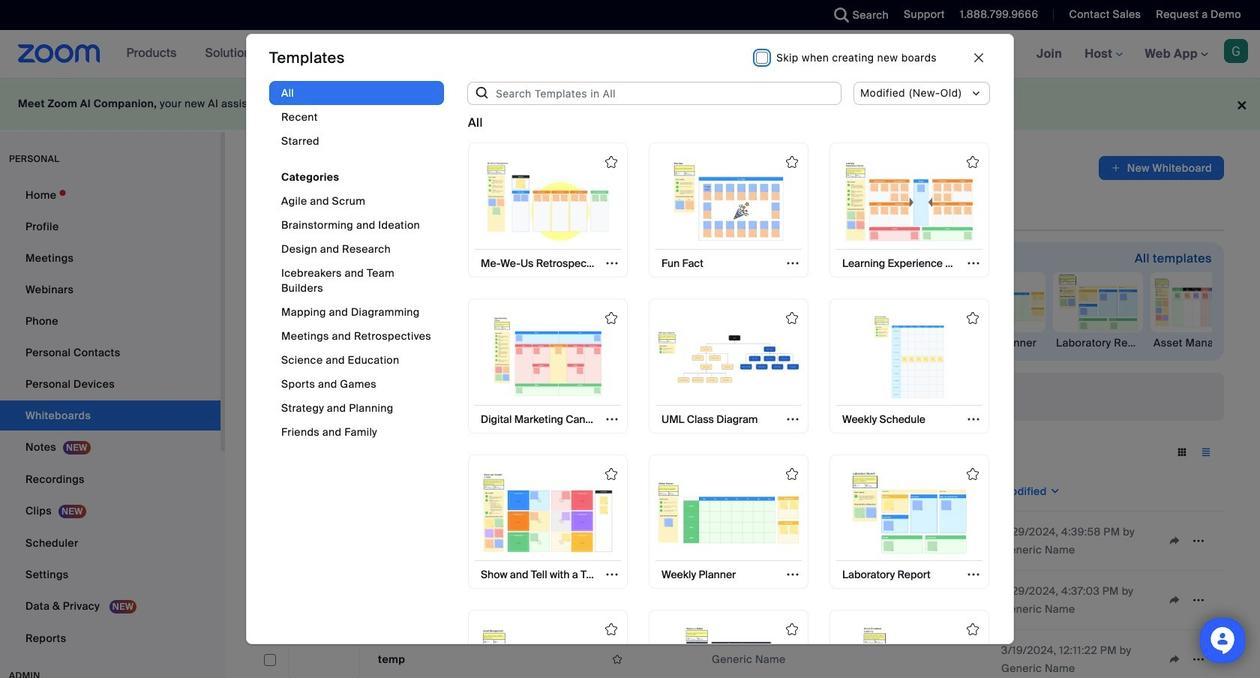 Task type: vqa. For each thing, say whether or not it's contained in the screenshot.
Add to Starred image inside Card for template Laboratory Report element
yes



Task type: describe. For each thing, give the bounding box(es) containing it.
digital marketing canvas element
[[566, 335, 656, 350]]

add to starred image for thumbnail for learning experience canvas
[[967, 156, 979, 168]]

weekly schedule element
[[761, 335, 851, 350]]

add to starred image for thumbnail for laboratory report
[[967, 468, 979, 480]]

fun fact element
[[371, 335, 461, 350]]

thumbnail for social emotional learning image
[[839, 627, 981, 678]]

show and tell with a twist element
[[858, 335, 948, 350]]

add to starred image for 'thumbnail for fun fact'
[[786, 156, 798, 168]]

card for template sentence maker element
[[649, 610, 809, 678]]

thumbnail of temp image
[[289, 640, 359, 678]]

learning experience canvas element
[[468, 335, 558, 350]]

card for template asset management element
[[468, 610, 628, 678]]

me-we-us retrospective element
[[273, 335, 363, 350]]

personal menu menu
[[0, 180, 221, 655]]

add to starred image inside card for template social emotional learning element
[[967, 624, 979, 636]]

thumbnail for laboratory report image
[[839, 471, 981, 555]]

add to starred image for the thumbnail for me-we-us retrospective
[[605, 156, 618, 168]]

add to starred image inside card for template asset management element
[[605, 624, 618, 636]]

thumbnail for learning experience canvas image
[[839, 159, 981, 243]]

card for template social emotional learning element
[[830, 610, 990, 678]]

add to starred image for thumbnail for weekly planner
[[786, 468, 798, 480]]

uml class diagram element
[[663, 335, 753, 350]]

weekly planner element
[[956, 335, 1046, 350]]

card for template digital marketing canvas element
[[468, 299, 628, 433]]

Search Templates in All text field
[[490, 81, 842, 105]]

tabs of all whiteboard page tab list
[[261, 192, 917, 231]]



Task type: locate. For each thing, give the bounding box(es) containing it.
add to starred image
[[605, 312, 618, 324], [786, 312, 798, 324], [967, 312, 979, 324], [605, 468, 618, 480], [786, 624, 798, 636], [967, 624, 979, 636]]

application
[[1099, 156, 1224, 180], [261, 472, 1224, 678], [605, 530, 700, 552], [605, 589, 700, 611], [605, 648, 700, 671]]

add to starred image inside card for template fun fact element
[[786, 156, 798, 168]]

thumbnail for weekly schedule image
[[839, 315, 981, 399]]

add to starred image inside card for template weekly schedule element
[[967, 312, 979, 324]]

add to starred image inside card for template laboratory report "element"
[[967, 468, 979, 480]]

banner
[[0, 30, 1261, 79]]

thumbnail for weekly planner image
[[658, 471, 800, 555]]

add to starred image inside card for template uml class diagram element
[[786, 312, 798, 324]]

product information navigation
[[115, 30, 473, 78]]

add to starred image
[[605, 156, 618, 168], [786, 156, 798, 168], [967, 156, 979, 168], [786, 468, 798, 480], [967, 468, 979, 480], [605, 624, 618, 636]]

thumbnail for digital marketing canvas image
[[477, 315, 619, 399]]

card for template learning experience canvas element
[[830, 143, 990, 278]]

add to starred image inside card for template me-we-us retrospective element
[[605, 156, 618, 168]]

card for template fun fact element
[[649, 143, 809, 278]]

add to starred image for the thumbnail for weekly schedule
[[967, 312, 979, 324]]

card for template weekly planner element
[[649, 454, 809, 589]]

grid mode, not selected image
[[1170, 446, 1194, 459]]

temp element
[[378, 653, 405, 666]]

add to starred image for thumbnail for digital marketing canvas
[[605, 312, 618, 324]]

card for template me-we-us retrospective element
[[468, 143, 628, 278]]

close image
[[975, 53, 984, 62]]

card for template uml class diagram element
[[649, 299, 809, 433]]

categories element
[[269, 81, 444, 459]]

card for template laboratory report element
[[830, 454, 990, 589]]

card for template show and tell with a twist element
[[468, 454, 628, 589]]

add to starred image inside card for template show and tell with a twist "element"
[[605, 468, 618, 480]]

thumbnail for sentence maker image
[[658, 627, 800, 678]]

Search text field
[[267, 441, 395, 465]]

add to starred image inside card for template weekly planner element
[[786, 468, 798, 480]]

status
[[468, 114, 483, 132]]

list mode, selected image
[[1194, 446, 1218, 459]]

add to starred image inside card for template digital marketing canvas element
[[605, 312, 618, 324]]

cell
[[288, 521, 360, 561], [264, 536, 276, 548], [851, 538, 996, 544], [851, 571, 996, 630], [288, 580, 360, 621], [264, 595, 276, 607], [851, 630, 996, 678]]

add to starred image inside card for template sentence maker element
[[786, 624, 798, 636]]

meetings navigation
[[947, 30, 1261, 79]]

add to starred image inside 'card for template learning experience canvas' element
[[967, 156, 979, 168]]

add to starred image for thumbnail for show and tell with a twist
[[605, 468, 618, 480]]

thumbnail for fun fact image
[[658, 159, 800, 243]]

laboratory report element
[[1053, 335, 1143, 350]]

card for template weekly schedule element
[[830, 299, 990, 433]]

thumbnail for me-we-us retrospective image
[[477, 159, 619, 243]]

thumbnail for asset management image
[[477, 627, 619, 678]]

footer
[[0, 78, 1261, 130]]

thumbnail for uml class diagram image
[[658, 315, 800, 399]]

asset management element
[[1151, 335, 1241, 350]]

thumbnail for show and tell with a twist image
[[477, 471, 619, 555]]

add to starred image for thumbnail for uml class diagram
[[786, 312, 798, 324]]



